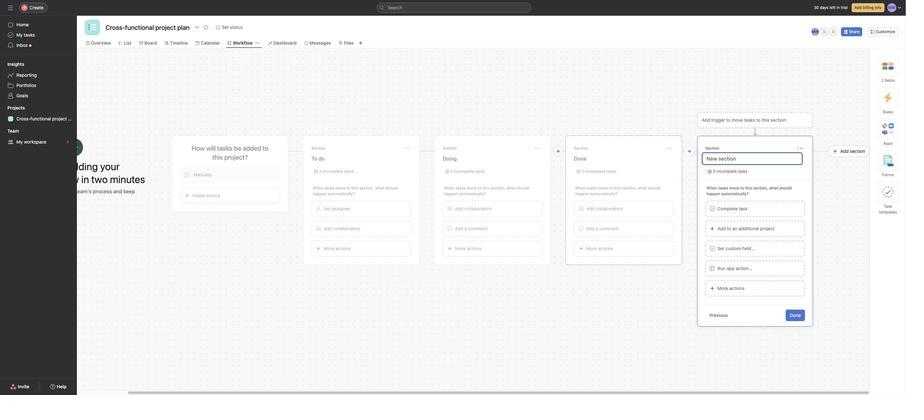 Task type: vqa. For each thing, say whether or not it's contained in the screenshot.
days
yes



Task type: locate. For each thing, give the bounding box(es) containing it.
run
[[718, 266, 726, 271]]

1 comment from the left
[[468, 226, 488, 232]]

2 when from the left
[[444, 186, 455, 191]]

to
[[726, 117, 731, 123], [757, 117, 761, 123], [347, 186, 350, 191], [478, 186, 482, 191], [609, 186, 613, 191], [740, 186, 744, 191], [727, 226, 731, 232]]

move for doing
[[467, 186, 477, 191]]

automatically?
[[328, 192, 355, 196], [459, 192, 486, 196], [590, 192, 617, 196], [722, 192, 749, 196]]

to inside button
[[727, 226, 731, 232]]

3 happen from the left
[[575, 192, 589, 196]]

happen
[[313, 192, 327, 196], [444, 192, 458, 196], [575, 192, 589, 196], [707, 192, 721, 196]]

my inside global element
[[16, 32, 23, 38]]

inbox
[[16, 42, 28, 48]]

2 horizontal spatial add collaborators
[[586, 206, 623, 212]]

0 horizontal spatial set
[[222, 24, 229, 30]]

reporting link
[[4, 70, 73, 80]]

project left plan
[[52, 116, 67, 122]]

New section text field
[[703, 153, 802, 165]]

1 horizontal spatial section
[[850, 149, 865, 154]]

team
[[7, 128, 19, 134]]

2 happen from the left
[[444, 192, 458, 196]]

automatically? for doing
[[459, 192, 486, 196]]

happen for doing
[[444, 192, 458, 196]]

what for doing
[[507, 186, 516, 191]]

when for to do
[[313, 186, 323, 191]]

set for set status
[[222, 24, 229, 30]]

2 horizontal spatial collaborators
[[596, 206, 623, 212]]

2 0 incomplete tasks from the left
[[582, 169, 616, 174]]

1 when from the left
[[313, 186, 323, 191]]

overview link
[[86, 40, 111, 47]]

team's
[[75, 189, 92, 195]]

1 a from the left
[[465, 226, 467, 232]]

1 horizontal spatial in
[[837, 5, 840, 10]]

0 horizontal spatial done button
[[574, 153, 674, 165]]

more actions button
[[705, 281, 805, 297]]

1 section, from the left
[[359, 186, 374, 191]]

2 when tasks move to this section, what should happen automatically? from the left
[[444, 186, 529, 196]]

an
[[733, 226, 738, 232]]

projects element
[[0, 102, 77, 126]]

0 horizontal spatial add a comment
[[455, 226, 488, 232]]

1 vertical spatial set
[[324, 206, 331, 212]]

done
[[574, 156, 587, 162], [790, 313, 801, 318]]

in right left
[[837, 5, 840, 10]]

30
[[814, 5, 819, 10]]

2 vertical spatial set
[[718, 246, 725, 251]]

0 vertical spatial section
[[771, 117, 786, 123]]

messages
[[310, 40, 331, 46]]

my workspace link
[[4, 137, 73, 147]]

happen for to do
[[313, 192, 327, 196]]

0 horizontal spatial project
[[52, 116, 67, 122]]

2 add a comment button from the left
[[574, 221, 674, 237]]

0 horizontal spatial 0 incomplete tasks
[[451, 169, 485, 174]]

my up "inbox"
[[16, 32, 23, 38]]

cross-functional project plan
[[16, 116, 77, 122]]

when tasks move to this section, what should happen automatically?
[[313, 186, 398, 196], [444, 186, 529, 196], [575, 186, 661, 196], [707, 186, 792, 196]]

1 vertical spatial done
[[790, 313, 801, 318]]

0 horizontal spatial 0
[[451, 169, 453, 174]]

help
[[57, 385, 67, 390]]

set for set assignee
[[324, 206, 331, 212]]

in up team's
[[81, 173, 89, 186]]

0 horizontal spatial add collaborators button
[[312, 221, 411, 237]]

section, for done
[[622, 186, 637, 191]]

0 vertical spatial project
[[52, 116, 67, 122]]

1 vertical spatial section
[[850, 149, 865, 154]]

4 happen from the left
[[707, 192, 721, 196]]

collaborators for doing
[[465, 206, 492, 212]]

timeline
[[170, 40, 188, 46]]

2 horizontal spatial add collaborators button
[[574, 201, 674, 217]]

section
[[771, 117, 786, 123], [850, 149, 865, 154]]

3 when tasks move to this section, what should happen automatically? from the left
[[575, 186, 661, 196]]

your up two minutes
[[100, 160, 120, 173]]

help button
[[46, 382, 71, 393]]

1 horizontal spatial 0
[[582, 169, 584, 174]]

4 when from the left
[[707, 186, 717, 191]]

field…
[[742, 246, 755, 251]]

1 horizontal spatial 0 incomplete tasks
[[582, 169, 616, 174]]

set
[[222, 24, 229, 30], [324, 206, 331, 212], [718, 246, 725, 251]]

1 horizontal spatial set
[[324, 206, 331, 212]]

2 section, from the left
[[491, 186, 506, 191]]

this inside dropdown button
[[762, 117, 769, 123]]

add a comment for doing
[[455, 226, 488, 232]]

run app action…
[[718, 266, 752, 271]]

incomplete for to do
[[323, 169, 343, 174]]

0 horizontal spatial your
[[63, 189, 74, 195]]

process
[[93, 189, 112, 195]]

to
[[312, 156, 317, 162]]

3 section, from the left
[[622, 186, 637, 191]]

0 horizontal spatial add a comment button
[[443, 221, 543, 237]]

section
[[312, 146, 326, 151], [443, 146, 457, 151], [574, 146, 588, 151], [705, 146, 720, 151]]

2 section from the left
[[443, 146, 457, 151]]

tasks inside dropdown button
[[744, 117, 755, 123]]

2 what from the left
[[507, 186, 516, 191]]

1 when tasks move to this section, what should happen automatically? from the left
[[313, 186, 398, 196]]

2 horizontal spatial set
[[718, 246, 725, 251]]

1 vertical spatial in
[[81, 173, 89, 186]]

3 0 incomplete tasks from the left
[[713, 169, 747, 174]]

2 horizontal spatial 0 incomplete tasks
[[713, 169, 747, 174]]

your left team's
[[63, 189, 74, 195]]

add collaborators for doing
[[455, 206, 492, 212]]

set left assignee
[[324, 206, 331, 212]]

add
[[855, 5, 862, 10], [702, 117, 710, 123], [841, 149, 849, 154], [455, 206, 463, 212], [586, 206, 595, 212], [324, 226, 332, 232], [455, 226, 463, 232], [586, 226, 595, 232], [718, 226, 726, 232]]

share button
[[841, 27, 863, 36]]

2 0 from the left
[[582, 169, 584, 174]]

0 vertical spatial set
[[222, 24, 229, 30]]

1 vertical spatial done button
[[786, 310, 805, 322]]

1 my from the top
[[16, 32, 23, 38]]

2 should from the left
[[517, 186, 529, 191]]

apps
[[884, 141, 893, 146]]

add to starred image
[[203, 25, 209, 30]]

0
[[451, 169, 453, 174], [582, 169, 584, 174], [713, 169, 716, 174]]

dashboard
[[273, 40, 297, 46]]

2 add a comment from the left
[[586, 226, 619, 232]]

add collaborators
[[455, 206, 492, 212], [586, 206, 623, 212], [324, 226, 360, 232]]

1 should from the left
[[385, 186, 398, 191]]

project inside 'element'
[[52, 116, 67, 122]]

my inside teams element
[[16, 139, 23, 145]]

add collaborators button for doing
[[443, 201, 543, 217]]

0 incomplete tasks
[[451, 169, 485, 174], [582, 169, 616, 174], [713, 169, 747, 174]]

add collaborators button
[[443, 201, 543, 217], [574, 201, 674, 217], [312, 221, 411, 237]]

workspace
[[24, 139, 46, 145]]

2 comment from the left
[[599, 226, 619, 232]]

run app action… button
[[705, 261, 805, 277]]

invite button
[[6, 382, 34, 393]]

1 vertical spatial my
[[16, 139, 23, 145]]

project
[[52, 116, 67, 122], [760, 226, 775, 232]]

add a comment button for doing
[[443, 221, 543, 237]]

add tab image
[[358, 41, 363, 46]]

2 automatically? from the left
[[459, 192, 486, 196]]

action…
[[736, 266, 752, 271]]

a
[[465, 226, 467, 232], [596, 226, 598, 232]]

3 what from the left
[[638, 186, 647, 191]]

when tasks move to this section, what should happen automatically? for to do
[[313, 186, 398, 196]]

1 horizontal spatial done button
[[786, 310, 805, 322]]

add inside add billing info button
[[855, 5, 862, 10]]

move
[[732, 117, 743, 123], [336, 186, 346, 191], [467, 186, 477, 191], [598, 186, 608, 191], [729, 186, 739, 191]]

my down team
[[16, 139, 23, 145]]

0 horizontal spatial a
[[465, 226, 467, 232]]

0 horizontal spatial done
[[574, 156, 587, 162]]

add collaborators button for done
[[574, 201, 674, 217]]

tasks
[[24, 32, 35, 38], [744, 117, 755, 123], [344, 169, 354, 174], [475, 169, 485, 174], [607, 169, 616, 174], [738, 169, 747, 174], [325, 186, 334, 191], [456, 186, 466, 191], [587, 186, 597, 191], [718, 186, 728, 191]]

my for my tasks
[[16, 32, 23, 38]]

in
[[837, 5, 840, 10], [81, 173, 89, 186]]

1 horizontal spatial project
[[760, 226, 775, 232]]

2 horizontal spatial 0
[[713, 169, 716, 174]]

1 horizontal spatial add collaborators
[[455, 206, 492, 212]]

2 a from the left
[[596, 226, 598, 232]]

functional
[[30, 116, 51, 122]]

3 section from the left
[[574, 146, 588, 151]]

workflow link
[[228, 40, 253, 47]]

0 vertical spatial my
[[16, 32, 23, 38]]

1 vertical spatial project
[[760, 226, 775, 232]]

should for done
[[648, 186, 661, 191]]

days
[[820, 5, 829, 10]]

1 what from the left
[[375, 186, 384, 191]]

teams element
[[0, 126, 77, 149]]

1 0 incomplete tasks from the left
[[451, 169, 485, 174]]

1 incomplete from the left
[[323, 169, 343, 174]]

0 horizontal spatial comment
[[468, 226, 488, 232]]

list
[[124, 40, 132, 46]]

move inside dropdown button
[[732, 117, 743, 123]]

show options image
[[194, 25, 200, 30]]

add to an additional project button
[[705, 221, 805, 237]]

search list box
[[377, 3, 531, 13]]

1 horizontal spatial comment
[[599, 226, 619, 232]]

4 what from the left
[[769, 186, 778, 191]]

additional
[[739, 226, 759, 232]]

1 horizontal spatial done
[[790, 313, 801, 318]]

trigger
[[711, 117, 725, 123]]

1 add a comment button from the left
[[443, 221, 543, 237]]

2 my from the top
[[16, 139, 23, 145]]

3 when from the left
[[575, 186, 586, 191]]

1 horizontal spatial add collaborators button
[[443, 201, 543, 217]]

0 horizontal spatial section
[[771, 117, 786, 123]]

0 horizontal spatial collaborators
[[333, 226, 360, 232]]

1 horizontal spatial collaborators
[[465, 206, 492, 212]]

0 incomplete tasks for done
[[582, 169, 616, 174]]

timeline link
[[165, 40, 188, 47]]

projects
[[7, 105, 25, 111]]

list image
[[88, 23, 96, 31]]

0 incomplete tasks for doing
[[451, 169, 485, 174]]

create button
[[19, 3, 48, 13]]

None text field
[[104, 22, 191, 33]]

2 incomplete from the left
[[454, 169, 474, 174]]

search button
[[377, 3, 531, 13]]

home link
[[4, 20, 73, 30]]

1 happen from the left
[[313, 192, 327, 196]]

in inside start building your workflow in two minutes automate your team's process and keep work flowing.
[[81, 173, 89, 186]]

app
[[727, 266, 735, 271]]

this for done
[[614, 186, 621, 191]]

when for done
[[575, 186, 586, 191]]

set status
[[222, 24, 243, 30]]

dashboard link
[[268, 40, 297, 47]]

custom
[[726, 246, 741, 251]]

manually
[[193, 172, 212, 177]]

1 add a comment from the left
[[455, 226, 488, 232]]

set inside 'set assignee' button
[[324, 206, 331, 212]]

task
[[884, 204, 892, 209]]

set inside set custom field… dropdown button
[[718, 246, 725, 251]]

3 incomplete from the left
[[585, 169, 605, 174]]

1 vertical spatial your
[[63, 189, 74, 195]]

set inside set status popup button
[[222, 24, 229, 30]]

set left status
[[222, 24, 229, 30]]

0 horizontal spatial in
[[81, 173, 89, 186]]

1 0 from the left
[[451, 169, 453, 174]]

project inside button
[[760, 226, 775, 232]]

set custom field…
[[718, 246, 755, 251]]

1 section from the left
[[312, 146, 326, 151]]

3 automatically? from the left
[[590, 192, 617, 196]]

add a comment for done
[[586, 226, 619, 232]]

1 horizontal spatial your
[[100, 160, 120, 173]]

what for to do
[[375, 186, 384, 191]]

two minutes
[[91, 173, 145, 186]]

set assignee button
[[312, 201, 411, 217]]

files link
[[339, 40, 354, 47]]

inbox link
[[4, 40, 73, 51]]

add inside button
[[841, 149, 849, 154]]

1 horizontal spatial a
[[596, 226, 598, 232]]

3 should from the left
[[648, 186, 661, 191]]

project right additional
[[760, 226, 775, 232]]

add a comment
[[455, 226, 488, 232], [586, 226, 619, 232]]

board link
[[139, 40, 157, 47]]

done button
[[574, 153, 674, 165], [786, 310, 805, 322]]

0 horizontal spatial add collaborators
[[324, 226, 360, 232]]

tab actions image
[[255, 41, 259, 45]]

comment for done
[[599, 226, 619, 232]]

section for to do
[[312, 146, 326, 151]]

1 automatically? from the left
[[328, 192, 355, 196]]

when
[[313, 186, 323, 191], [444, 186, 455, 191], [575, 186, 586, 191], [707, 186, 717, 191]]

4 section from the left
[[705, 146, 720, 151]]

set left custom
[[718, 246, 725, 251]]

1 horizontal spatial add a comment
[[586, 226, 619, 232]]

1 horizontal spatial add a comment button
[[574, 221, 674, 237]]



Task type: describe. For each thing, give the bounding box(es) containing it.
4 when tasks move to this section, what should happen automatically? from the left
[[707, 186, 792, 196]]

add trigger to move tasks to this section
[[702, 117, 786, 123]]

workflow
[[233, 40, 253, 46]]

search
[[388, 5, 402, 10]]

0 vertical spatial done
[[574, 156, 587, 162]]

templates
[[879, 210, 897, 215]]

this for to do
[[351, 186, 358, 191]]

set custom field… button
[[705, 241, 805, 257]]

comment for doing
[[468, 226, 488, 232]]

2
[[882, 78, 884, 83]]

my tasks
[[16, 32, 35, 38]]

trial
[[841, 5, 848, 10]]

a for done
[[596, 226, 598, 232]]

add inside add to an additional project button
[[718, 226, 726, 232]]

4 incomplete from the left
[[717, 169, 737, 174]]

3
[[319, 169, 322, 174]]

overview
[[91, 40, 111, 46]]

0 vertical spatial done button
[[574, 153, 674, 165]]

mw button
[[811, 28, 819, 36]]

0 for doing
[[451, 169, 453, 174]]

move for done
[[598, 186, 608, 191]]

automate
[[39, 189, 62, 195]]

keep
[[123, 189, 135, 195]]

messages link
[[304, 40, 331, 47]]

collaborators for done
[[596, 206, 623, 212]]

rules
[[883, 110, 893, 115]]

add trigger to move tasks to this section button
[[697, 112, 813, 128]]

work flowing.
[[39, 195, 71, 201]]

a for doing
[[465, 226, 467, 232]]

4 automatically? from the left
[[722, 192, 749, 196]]

previous
[[710, 313, 728, 318]]

set assignee
[[324, 206, 350, 212]]

to do button
[[312, 153, 411, 165]]

calendar link
[[196, 40, 220, 47]]

task templates
[[879, 204, 897, 215]]

3 0 from the left
[[713, 169, 716, 174]]

left
[[830, 5, 836, 10]]

0 vertical spatial in
[[837, 5, 840, 10]]

board
[[144, 40, 157, 46]]

add inside add trigger to move tasks to this section dropdown button
[[702, 117, 710, 123]]

info
[[875, 5, 882, 10]]

global element
[[0, 16, 77, 54]]

goals link
[[4, 91, 73, 101]]

goals
[[16, 93, 28, 98]]

cross-functional project plan link
[[4, 114, 77, 124]]

forms
[[882, 173, 894, 178]]

files
[[344, 40, 354, 46]]

calendar
[[201, 40, 220, 46]]

complete task button
[[705, 201, 805, 217]]

do
[[319, 156, 325, 162]]

previous button
[[705, 310, 732, 322]]

add a comment button for done
[[574, 221, 674, 237]]

4 should from the left
[[779, 186, 792, 191]]

cross-
[[16, 116, 30, 122]]

add section button
[[829, 146, 869, 157]]

see details, my workspace image
[[66, 140, 70, 144]]

add billing info button
[[852, 3, 885, 12]]

should for to do
[[385, 186, 398, 191]]

reporting
[[16, 72, 37, 78]]

incomplete for done
[[585, 169, 605, 174]]

happen for done
[[575, 192, 589, 196]]

customize
[[876, 29, 895, 34]]

fields
[[885, 78, 895, 83]]

set for set custom field…
[[718, 246, 725, 251]]

incomplete for doing
[[454, 169, 474, 174]]

insights
[[7, 61, 24, 67]]

more actions
[[718, 286, 745, 291]]

when tasks move to this section, what should happen automatically? for done
[[575, 186, 661, 196]]

add to an additional project
[[718, 226, 775, 232]]

automatically? for to do
[[328, 192, 355, 196]]

actions
[[729, 286, 745, 291]]

insights element
[[0, 59, 77, 102]]

my for my workspace
[[16, 139, 23, 145]]

building
[[63, 160, 98, 173]]

complete task
[[718, 206, 748, 212]]

tasks inside global element
[[24, 32, 35, 38]]

should for doing
[[517, 186, 529, 191]]

section inside button
[[850, 149, 865, 154]]

0 for done
[[582, 169, 584, 174]]

team button
[[0, 128, 19, 135]]

my workspace
[[16, 139, 46, 145]]

30 days left in trial
[[814, 5, 848, 10]]

what for done
[[638, 186, 647, 191]]

doing
[[443, 156, 457, 162]]

billing
[[863, 5, 874, 10]]

more
[[718, 286, 728, 291]]

0 vertical spatial your
[[100, 160, 120, 173]]

4 section, from the left
[[753, 186, 768, 191]]

add collaborators for done
[[586, 206, 623, 212]]

plan
[[68, 116, 77, 122]]

status
[[230, 24, 243, 30]]

move for to do
[[336, 186, 346, 191]]

hide sidebar image
[[8, 5, 13, 10]]

add billing info
[[855, 5, 882, 10]]

when tasks move to this section, what should happen automatically? for doing
[[444, 186, 529, 196]]

start
[[39, 160, 60, 173]]

add section
[[841, 149, 865, 154]]

section inside dropdown button
[[771, 117, 786, 123]]

automatically? for done
[[590, 192, 617, 196]]

invite
[[18, 385, 29, 390]]

section for doing
[[443, 146, 457, 151]]

start building your workflow in two minutes automate your team's process and keep work flowing.
[[39, 160, 145, 201]]

portfolios
[[16, 83, 36, 88]]

section, for to do
[[359, 186, 374, 191]]

set status button
[[213, 23, 246, 32]]

more section actions image
[[798, 146, 803, 151]]

list link
[[119, 40, 132, 47]]

this for doing
[[483, 186, 490, 191]]

section for done
[[574, 146, 588, 151]]

insights button
[[0, 61, 24, 68]]

3 incomplete tasks
[[319, 169, 354, 174]]

task
[[739, 206, 748, 212]]

section, for doing
[[491, 186, 506, 191]]

share
[[849, 29, 860, 34]]

when for doing
[[444, 186, 455, 191]]

workflow
[[39, 173, 79, 186]]



